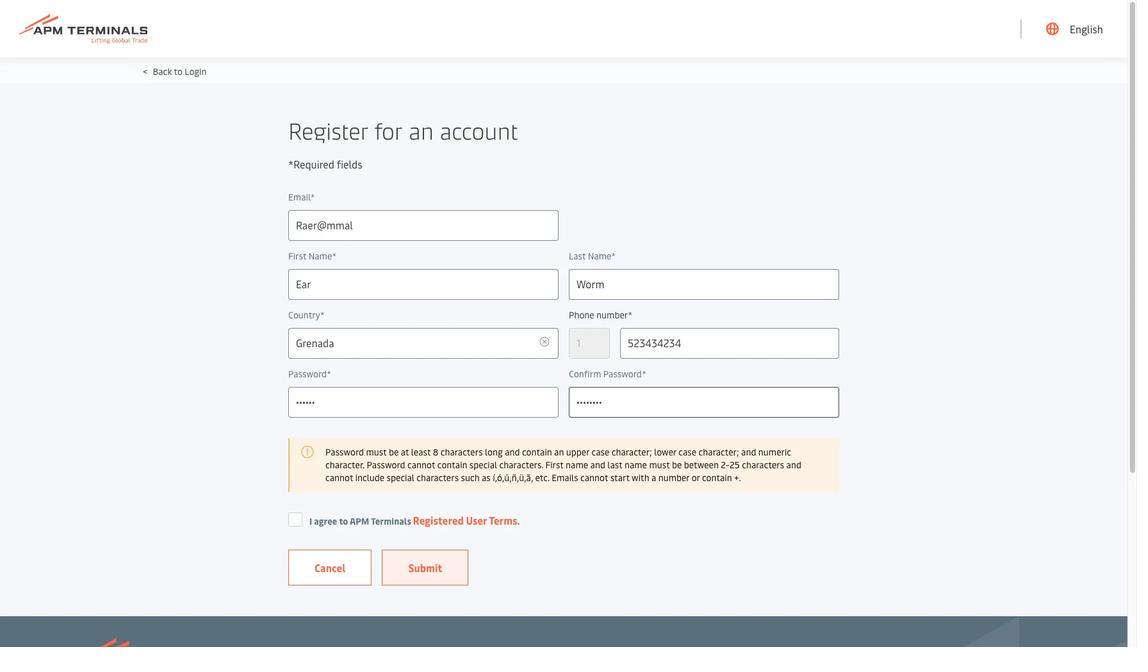 Task type: vqa. For each thing, say whether or not it's contained in the screenshot.
first character; from the right
yes



Task type: describe. For each thing, give the bounding box(es) containing it.
last name* element
[[569, 249, 840, 264]]

Last Name* field
[[569, 269, 840, 300]]

*required
[[288, 157, 335, 171]]

apm
[[350, 515, 369, 528]]

include
[[356, 472, 385, 484]]

0 vertical spatial characters
[[441, 446, 483, 458]]

lower
[[655, 446, 677, 458]]

numeric
[[759, 446, 792, 458]]

1 case from the left
[[592, 446, 610, 458]]

Password* password field
[[288, 387, 559, 418]]

english link
[[1047, 0, 1104, 58]]

.
[[518, 515, 520, 528]]

0 vertical spatial password
[[326, 446, 364, 458]]

2 horizontal spatial cannot
[[581, 472, 609, 484]]

terms
[[489, 514, 518, 528]]

register for an account main content
[[0, 0, 1128, 617]]

user
[[466, 514, 487, 528]]

0 horizontal spatial an
[[409, 114, 434, 146]]

country*
[[288, 309, 325, 321]]

to inside i agree to apm terminals registered user terms .
[[339, 515, 348, 528]]

1 vertical spatial characters
[[743, 459, 785, 471]]

0 vertical spatial first
[[288, 250, 307, 262]]

0 vertical spatial special
[[470, 459, 498, 471]]

email*
[[288, 191, 315, 203]]

first inside password must be at least 8 characters long and contain an upper case character; lower case character; and numeric character. password cannot contain special characters. first name and last name must be between 2-25 characters and cannot include special characters such as í,ó,ú,ñ,ü,ã, etc. emails cannot start with a number or contain +.
[[546, 459, 564, 471]]

0 horizontal spatial contain
[[438, 459, 468, 471]]

1 character; from the left
[[612, 446, 652, 458]]

25
[[730, 459, 740, 471]]

fields
[[337, 157, 363, 171]]

Enter details telephone field
[[621, 328, 840, 359]]

and down the numeric
[[787, 459, 802, 471]]

login
[[185, 65, 207, 78]]

english
[[1071, 22, 1104, 36]]

2 character; from the left
[[699, 446, 740, 458]]

last name*
[[569, 250, 616, 262]]

or
[[692, 472, 700, 484]]

Email* field
[[288, 210, 559, 241]]

account
[[440, 114, 519, 146]]

first name*
[[288, 250, 337, 262]]

password must be at least 8 characters long and contain an upper case character; lower case character; and numeric character. password cannot contain special characters. first name and last name must be between 2-25 characters and cannot include special characters such as í,ó,ú,ñ,ü,ã, etc. emails cannot start with a number or contain +.
[[326, 446, 802, 484]]

character.
[[326, 459, 365, 471]]

1 horizontal spatial cannot
[[408, 459, 436, 471]]

clear input image
[[539, 335, 551, 348]]

upper
[[567, 446, 590, 458]]

confirm password*
[[569, 368, 647, 380]]

phone
[[569, 309, 595, 321]]

confirm
[[569, 368, 602, 380]]

1 name from the left
[[566, 459, 589, 471]]

register for an account
[[288, 114, 519, 146]]

password must be at least 8 characters long and contain an upper case character; lower case character; and numeric character. password cannot contain special characters. first name and last name must be between 2-25 characters and cannot include special characters such as í,ó,ú,ñ,ü,ã, etc. emails cannot start with a number or contain +. alert
[[288, 439, 840, 492]]

and left the last
[[591, 459, 606, 471]]

First Name* field
[[288, 269, 559, 300]]

0 horizontal spatial cannot
[[326, 472, 353, 484]]



Task type: locate. For each thing, give the bounding box(es) containing it.
2 password* from the left
[[604, 368, 647, 380]]

be up number at the right
[[672, 459, 682, 471]]

Confirm Password* password field
[[569, 387, 840, 418]]

1 vertical spatial to
[[339, 515, 348, 528]]

to left apm
[[339, 515, 348, 528]]

contain up 'characters.'
[[522, 446, 552, 458]]

0 horizontal spatial first
[[288, 250, 307, 262]]

case up the last
[[592, 446, 610, 458]]

name
[[566, 459, 589, 471], [625, 459, 648, 471]]

registered user terms link
[[413, 514, 518, 528]]

case
[[592, 446, 610, 458], [679, 446, 697, 458]]

1 horizontal spatial special
[[470, 459, 498, 471]]

start
[[611, 472, 630, 484]]

1 vertical spatial first
[[546, 459, 564, 471]]

*required fields
[[288, 157, 363, 171]]

characters
[[441, 446, 483, 458], [743, 459, 785, 471], [417, 472, 459, 484]]

character;
[[612, 446, 652, 458], [699, 446, 740, 458]]

first down email*
[[288, 250, 307, 262]]

2 vertical spatial characters
[[417, 472, 459, 484]]

Country* field
[[288, 328, 559, 359]]

character; up the last
[[612, 446, 652, 458]]

an
[[409, 114, 434, 146], [555, 446, 564, 458]]

to
[[174, 65, 183, 78], [339, 515, 348, 528]]

special up as
[[470, 459, 498, 471]]

cancel link
[[288, 550, 372, 586]]

etc.
[[536, 472, 550, 484]]

least
[[411, 446, 431, 458]]

0 horizontal spatial be
[[389, 446, 399, 458]]

email* element
[[288, 190, 559, 205]]

first name* element
[[288, 249, 559, 264]]

1 horizontal spatial name*
[[588, 250, 616, 262]]

logo image
[[19, 14, 147, 44]]

as
[[482, 472, 491, 484]]

0 vertical spatial contain
[[522, 446, 552, 458]]

registered
[[413, 514, 464, 528]]

1 horizontal spatial password
[[367, 459, 406, 471]]

0 horizontal spatial must
[[366, 446, 387, 458]]

last
[[608, 459, 623, 471]]

i agree to apm terminals registered user terms .
[[310, 514, 520, 528]]

phone number*
[[569, 309, 633, 321]]

1 horizontal spatial an
[[555, 446, 564, 458]]

name* right last
[[588, 250, 616, 262]]

special
[[470, 459, 498, 471], [387, 472, 415, 484]]

back
[[153, 65, 172, 78]]

back to login
[[151, 65, 207, 78]]

0 vertical spatial to
[[174, 65, 183, 78]]

number
[[659, 472, 690, 484]]

name* up country*
[[309, 250, 337, 262]]

2 horizontal spatial contain
[[703, 472, 733, 484]]

name*
[[309, 250, 337, 262], [588, 250, 616, 262]]

password* right the confirm on the right of the page
[[604, 368, 647, 380]]

name down upper
[[566, 459, 589, 471]]

to right back at the top of the page
[[174, 65, 183, 78]]

country* element
[[288, 308, 559, 323]]

0 horizontal spatial name
[[566, 459, 589, 471]]

1 vertical spatial password
[[367, 459, 406, 471]]

and up 'characters.'
[[505, 446, 520, 458]]

case up between
[[679, 446, 697, 458]]

2 name from the left
[[625, 459, 648, 471]]

an left upper
[[555, 446, 564, 458]]

0 horizontal spatial to
[[174, 65, 183, 78]]

must
[[366, 446, 387, 458], [650, 459, 670, 471]]

must up include at left
[[366, 446, 387, 458]]

at
[[401, 446, 409, 458]]

first up the emails
[[546, 459, 564, 471]]

cannot down least
[[408, 459, 436, 471]]

agree
[[314, 515, 337, 528]]

number*
[[597, 309, 633, 321]]

2 vertical spatial contain
[[703, 472, 733, 484]]

í,ó,ú,ñ,ü,ã,
[[493, 472, 533, 484]]

submit
[[409, 561, 443, 575]]

confirm password* element
[[569, 367, 840, 382]]

characters.
[[500, 459, 544, 471]]

1 horizontal spatial password*
[[604, 368, 647, 380]]

cannot down character.
[[326, 472, 353, 484]]

1 vertical spatial contain
[[438, 459, 468, 471]]

0 vertical spatial be
[[389, 446, 399, 458]]

1 vertical spatial be
[[672, 459, 682, 471]]

1 horizontal spatial case
[[679, 446, 697, 458]]

characters down 8
[[417, 472, 459, 484]]

name up with
[[625, 459, 648, 471]]

and
[[505, 446, 520, 458], [742, 446, 757, 458], [591, 459, 606, 471], [787, 459, 802, 471]]

password up include at left
[[367, 459, 406, 471]]

terminals
[[371, 515, 411, 528]]

characters down the numeric
[[743, 459, 785, 471]]

0 horizontal spatial password*
[[288, 368, 332, 380]]

character; up '2-'
[[699, 446, 740, 458]]

contain
[[522, 446, 552, 458], [438, 459, 468, 471], [703, 472, 733, 484]]

8
[[433, 446, 439, 458]]

0 horizontal spatial special
[[387, 472, 415, 484]]

long
[[485, 446, 503, 458]]

emails
[[552, 472, 579, 484]]

1 vertical spatial an
[[555, 446, 564, 458]]

back to login link
[[151, 65, 207, 78]]

2 name* from the left
[[588, 250, 616, 262]]

1 name* from the left
[[309, 250, 337, 262]]

password up character.
[[326, 446, 364, 458]]

1 horizontal spatial name
[[625, 459, 648, 471]]

be left at
[[389, 446, 399, 458]]

special down at
[[387, 472, 415, 484]]

contain down '2-'
[[703, 472, 733, 484]]

password*
[[288, 368, 332, 380], [604, 368, 647, 380]]

0 horizontal spatial name*
[[309, 250, 337, 262]]

1 horizontal spatial must
[[650, 459, 670, 471]]

cancel
[[315, 561, 346, 575]]

for
[[375, 114, 403, 146]]

name* for last name*
[[588, 250, 616, 262]]

cannot down the last
[[581, 472, 609, 484]]

Code field
[[569, 328, 610, 359]]

characters right 8
[[441, 446, 483, 458]]

+.
[[735, 472, 742, 484]]

i
[[310, 515, 312, 528]]

1 horizontal spatial character;
[[699, 446, 740, 458]]

an right for
[[409, 114, 434, 146]]

0 vertical spatial an
[[409, 114, 434, 146]]

name* for first name*
[[309, 250, 337, 262]]

0 vertical spatial must
[[366, 446, 387, 458]]

with
[[632, 472, 650, 484]]

a
[[652, 472, 657, 484]]

contain down 8
[[438, 459, 468, 471]]

1 horizontal spatial be
[[672, 459, 682, 471]]

2-
[[721, 459, 730, 471]]

password* down country*
[[288, 368, 332, 380]]

1 vertical spatial special
[[387, 472, 415, 484]]

password
[[326, 446, 364, 458], [367, 459, 406, 471]]

1 password* from the left
[[288, 368, 332, 380]]

be
[[389, 446, 399, 458], [672, 459, 682, 471]]

1 vertical spatial must
[[650, 459, 670, 471]]

1 horizontal spatial contain
[[522, 446, 552, 458]]

submit button
[[382, 550, 469, 586]]

cannot
[[408, 459, 436, 471], [326, 472, 353, 484], [581, 472, 609, 484]]

2 case from the left
[[679, 446, 697, 458]]

must up the a
[[650, 459, 670, 471]]

1 horizontal spatial to
[[339, 515, 348, 528]]

first
[[288, 250, 307, 262], [546, 459, 564, 471]]

such
[[461, 472, 480, 484]]

password* element
[[288, 367, 559, 382]]

and left the numeric
[[742, 446, 757, 458]]

an inside password must be at least 8 characters long and contain an upper case character; lower case character; and numeric character. password cannot contain special characters. first name and last name must be between 2-25 characters and cannot include special characters such as í,ó,ú,ñ,ü,ã, etc. emails cannot start with a number or contain +.
[[555, 446, 564, 458]]

0 horizontal spatial character;
[[612, 446, 652, 458]]

between
[[684, 459, 719, 471]]

0 horizontal spatial password
[[326, 446, 364, 458]]

1 horizontal spatial first
[[546, 459, 564, 471]]

0 horizontal spatial case
[[592, 446, 610, 458]]

last
[[569, 250, 586, 262]]

register
[[288, 114, 369, 146]]



